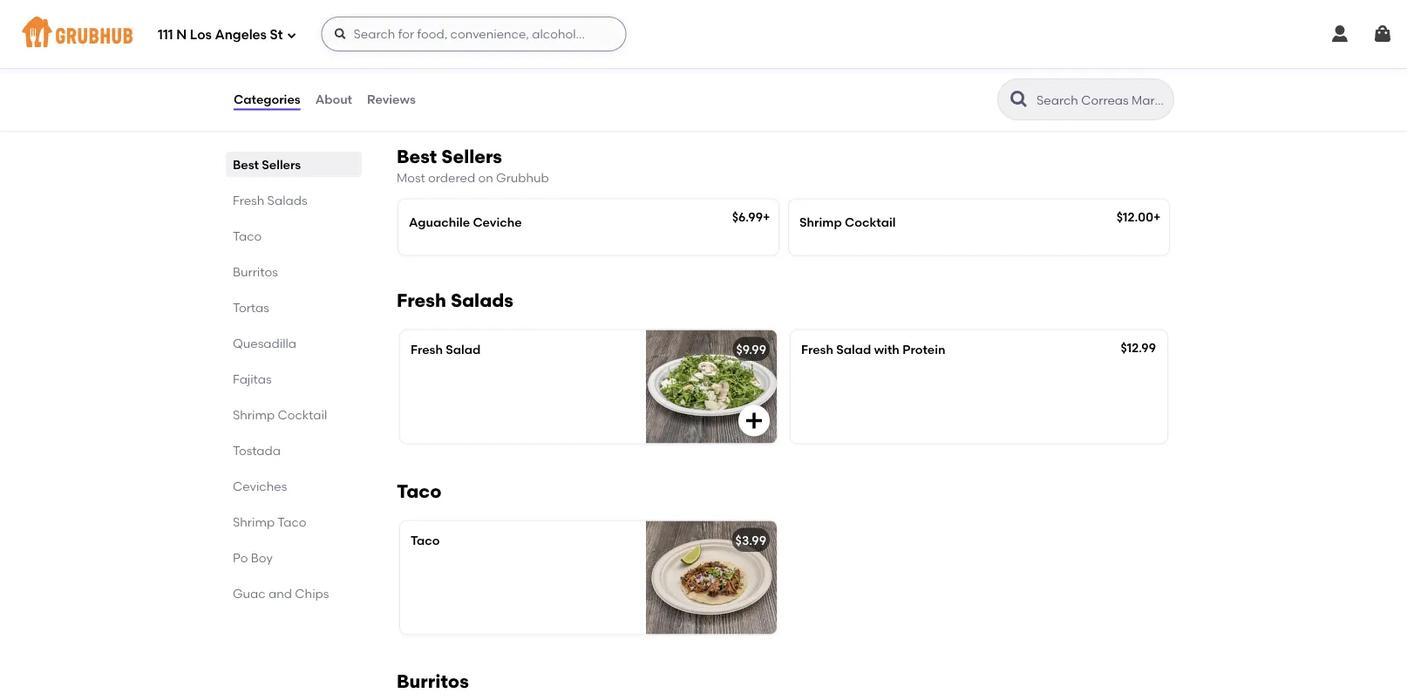 Task type: vqa. For each thing, say whether or not it's contained in the screenshot.
red
no



Task type: locate. For each thing, give the bounding box(es) containing it.
ceviches tab
[[233, 477, 355, 495]]

0 horizontal spatial shrimp cocktail
[[233, 407, 327, 422]]

shrimp down fajitas
[[233, 407, 275, 422]]

best sellers
[[233, 157, 301, 172]]

fresh salads inside fresh salads tab
[[233, 193, 307, 207]]

guac
[[233, 586, 266, 601]]

best up most
[[397, 146, 437, 168]]

protein
[[902, 342, 946, 357]]

best
[[397, 146, 437, 168], [233, 157, 259, 172]]

guac and chips tab
[[233, 584, 355, 602]]

start
[[337, 24, 366, 39]]

sellers up fresh salads tab
[[262, 157, 301, 172]]

taco tab
[[233, 227, 355, 245]]

0 horizontal spatial salads
[[267, 193, 307, 207]]

0 horizontal spatial best
[[233, 157, 259, 172]]

1 horizontal spatial sellers
[[441, 146, 502, 168]]

n
[[176, 27, 187, 43]]

0 vertical spatial shrimp cocktail
[[799, 214, 896, 229]]

1 horizontal spatial fresh salads
[[397, 289, 513, 311]]

0 horizontal spatial cocktail
[[278, 407, 327, 422]]

0 vertical spatial salads
[[267, 193, 307, 207]]

svg image
[[233, 23, 250, 40], [1329, 24, 1350, 44], [744, 410, 765, 431]]

tostada
[[233, 443, 281, 458]]

1 horizontal spatial shrimp cocktail
[[799, 214, 896, 229]]

1 horizontal spatial cocktail
[[845, 214, 896, 229]]

reviews button
[[366, 68, 417, 131]]

po
[[233, 550, 248, 565]]

fresh salads down best sellers
[[233, 193, 307, 207]]

1 vertical spatial shrimp cocktail
[[233, 407, 327, 422]]

1 horizontal spatial +
[[1153, 209, 1161, 224]]

los
[[190, 27, 212, 43]]

shrimp taco tab
[[233, 513, 355, 531]]

0 horizontal spatial fresh salads
[[233, 193, 307, 207]]

1 horizontal spatial salads
[[451, 289, 513, 311]]

ceviche
[[473, 214, 522, 229]]

+ for $6.99
[[763, 209, 770, 224]]

1 + from the left
[[763, 209, 770, 224]]

burritos inside burritos tab
[[233, 264, 278, 279]]

taco
[[233, 228, 262, 243], [397, 480, 442, 502], [277, 514, 306, 529], [411, 533, 440, 548]]

svg image
[[1372, 24, 1393, 44], [333, 27, 347, 41], [286, 30, 297, 41]]

fajitas
[[233, 371, 272, 386]]

fresh
[[233, 193, 264, 207], [397, 289, 446, 311], [411, 342, 443, 357], [801, 342, 833, 357]]

shrimp cocktail
[[799, 214, 896, 229], [233, 407, 327, 422]]

aguachile ceviche
[[409, 214, 522, 229]]

guac and chips
[[233, 586, 329, 601]]

shrimp for "shrimp cocktail" tab
[[233, 407, 275, 422]]

po boy
[[233, 550, 273, 565]]

with
[[874, 342, 900, 357]]

2 salad from the left
[[836, 342, 871, 357]]

fresh salads up fresh salad
[[397, 289, 513, 311]]

fresh salads
[[233, 193, 307, 207], [397, 289, 513, 311]]

shrimp inside tab
[[233, 407, 275, 422]]

ordered
[[428, 170, 475, 185]]

0 horizontal spatial sellers
[[262, 157, 301, 172]]

salads up 'taco' tab
[[267, 193, 307, 207]]

1 horizontal spatial best
[[397, 146, 437, 168]]

and
[[269, 586, 292, 601]]

po boy tab
[[233, 548, 355, 567]]

shrimp
[[799, 214, 842, 229], [233, 407, 275, 422], [233, 514, 275, 529]]

2 vertical spatial shrimp
[[233, 514, 275, 529]]

on
[[478, 170, 493, 185]]

0 horizontal spatial burritos
[[233, 264, 278, 279]]

order
[[408, 24, 439, 39]]

quesadilla
[[233, 336, 296, 350]]

tortas tab
[[233, 298, 355, 316]]

ceviches
[[233, 479, 287, 493]]

best inside best sellers most ordered on grubhub
[[397, 146, 437, 168]]

+
[[763, 209, 770, 224], [1153, 209, 1161, 224]]

sellers inside "tab"
[[262, 157, 301, 172]]

1 vertical spatial cocktail
[[278, 407, 327, 422]]

1 vertical spatial shrimp
[[233, 407, 275, 422]]

cocktail
[[845, 214, 896, 229], [278, 407, 327, 422]]

0 horizontal spatial +
[[763, 209, 770, 224]]

fajitas tab
[[233, 370, 355, 388]]

0 vertical spatial fresh salads
[[233, 193, 307, 207]]

$12.00 +
[[1117, 209, 1161, 224]]

most
[[397, 170, 425, 185]]

1 horizontal spatial salad
[[836, 342, 871, 357]]

aguachile
[[409, 214, 470, 229]]

fresh salad image
[[646, 330, 777, 443]]

salad
[[446, 342, 481, 357], [836, 342, 871, 357]]

sellers for best sellers
[[262, 157, 301, 172]]

2 horizontal spatial svg image
[[1329, 24, 1350, 44]]

shrimp inside tab
[[233, 514, 275, 529]]

burritos tab
[[233, 262, 355, 281]]

fresh salad with protein
[[801, 342, 946, 357]]

grubhub
[[496, 170, 549, 185]]

best sellers tab
[[233, 155, 355, 173]]

0 horizontal spatial salad
[[446, 342, 481, 357]]

$6.99 +
[[732, 209, 770, 224]]

Search for food, convenience, alcohol... search field
[[321, 17, 626, 51]]

best up fresh salads tab
[[233, 157, 259, 172]]

shrimp right $6.99 +
[[799, 214, 842, 229]]

$9.99
[[736, 342, 766, 357]]

categories
[[234, 92, 300, 107]]

salads up fresh salad
[[451, 289, 513, 311]]

salads
[[267, 193, 307, 207], [451, 289, 513, 311]]

$12.99
[[1121, 340, 1156, 355]]

shrimp up po boy
[[233, 514, 275, 529]]

best inside "tab"
[[233, 157, 259, 172]]

fresh salad
[[411, 342, 481, 357]]

sellers up "on"
[[441, 146, 502, 168]]

sellers inside best sellers most ordered on grubhub
[[441, 146, 502, 168]]

0 horizontal spatial svg image
[[233, 23, 250, 40]]

1 vertical spatial fresh salads
[[397, 289, 513, 311]]

1 horizontal spatial svg image
[[333, 27, 347, 41]]

search icon image
[[1009, 89, 1030, 110]]

$3.99
[[735, 533, 766, 548]]

cocktail inside tab
[[278, 407, 327, 422]]

1 vertical spatial burritos
[[397, 670, 469, 692]]

1 salad from the left
[[446, 342, 481, 357]]

tortas
[[233, 300, 269, 315]]

shrimp taco
[[233, 514, 306, 529]]

0 vertical spatial burritos
[[233, 264, 278, 279]]

sellers
[[441, 146, 502, 168], [262, 157, 301, 172]]

burritos
[[233, 264, 278, 279], [397, 670, 469, 692]]

2 + from the left
[[1153, 209, 1161, 224]]



Task type: describe. For each thing, give the bounding box(es) containing it.
boy
[[251, 550, 273, 565]]

best sellers most ordered on grubhub
[[397, 146, 549, 185]]

shrimp cocktail tab
[[233, 405, 355, 424]]

quesadilla tab
[[233, 334, 355, 352]]

0 horizontal spatial svg image
[[286, 30, 297, 41]]

fresh salads tab
[[233, 191, 355, 209]]

best for best sellers most ordered on grubhub
[[397, 146, 437, 168]]

1 vertical spatial salads
[[451, 289, 513, 311]]

111
[[158, 27, 173, 43]]

about
[[315, 92, 352, 107]]

start group order button
[[316, 16, 439, 47]]

111 n los angeles st
[[158, 27, 283, 43]]

salad for fresh salad with protein
[[836, 342, 871, 357]]

svg image inside preorder button
[[233, 23, 250, 40]]

st
[[270, 27, 283, 43]]

reviews
[[367, 92, 416, 107]]

about button
[[314, 68, 353, 131]]

tostada tab
[[233, 441, 355, 459]]

1 horizontal spatial burritos
[[397, 670, 469, 692]]

+ for $12.00
[[1153, 209, 1161, 224]]

salad for fresh salad
[[446, 342, 481, 357]]

preorder button
[[233, 16, 306, 47]]

best for best sellers
[[233, 157, 259, 172]]

svg image inside main navigation navigation
[[1329, 24, 1350, 44]]

sellers for best sellers most ordered on grubhub
[[441, 146, 502, 168]]

2 horizontal spatial svg image
[[1372, 24, 1393, 44]]

0 vertical spatial cocktail
[[845, 214, 896, 229]]

shrimp cocktail inside tab
[[233, 407, 327, 422]]

chips
[[295, 586, 329, 601]]

start group order
[[337, 24, 439, 39]]

$12.00
[[1117, 209, 1153, 224]]

people icon image
[[316, 23, 334, 40]]

1 horizontal spatial svg image
[[744, 410, 765, 431]]

group
[[369, 24, 405, 39]]

$6.99
[[732, 209, 763, 224]]

salads inside fresh salads tab
[[267, 193, 307, 207]]

taco image
[[646, 521, 777, 634]]

preorder
[[254, 24, 306, 39]]

main navigation navigation
[[0, 0, 1407, 68]]

angeles
[[215, 27, 267, 43]]

shrimp for shrimp taco tab
[[233, 514, 275, 529]]

categories button
[[233, 68, 301, 131]]

fresh inside tab
[[233, 193, 264, 207]]

Search Correas Mariscos & Cocina  search field
[[1035, 92, 1168, 108]]

0 vertical spatial shrimp
[[799, 214, 842, 229]]



